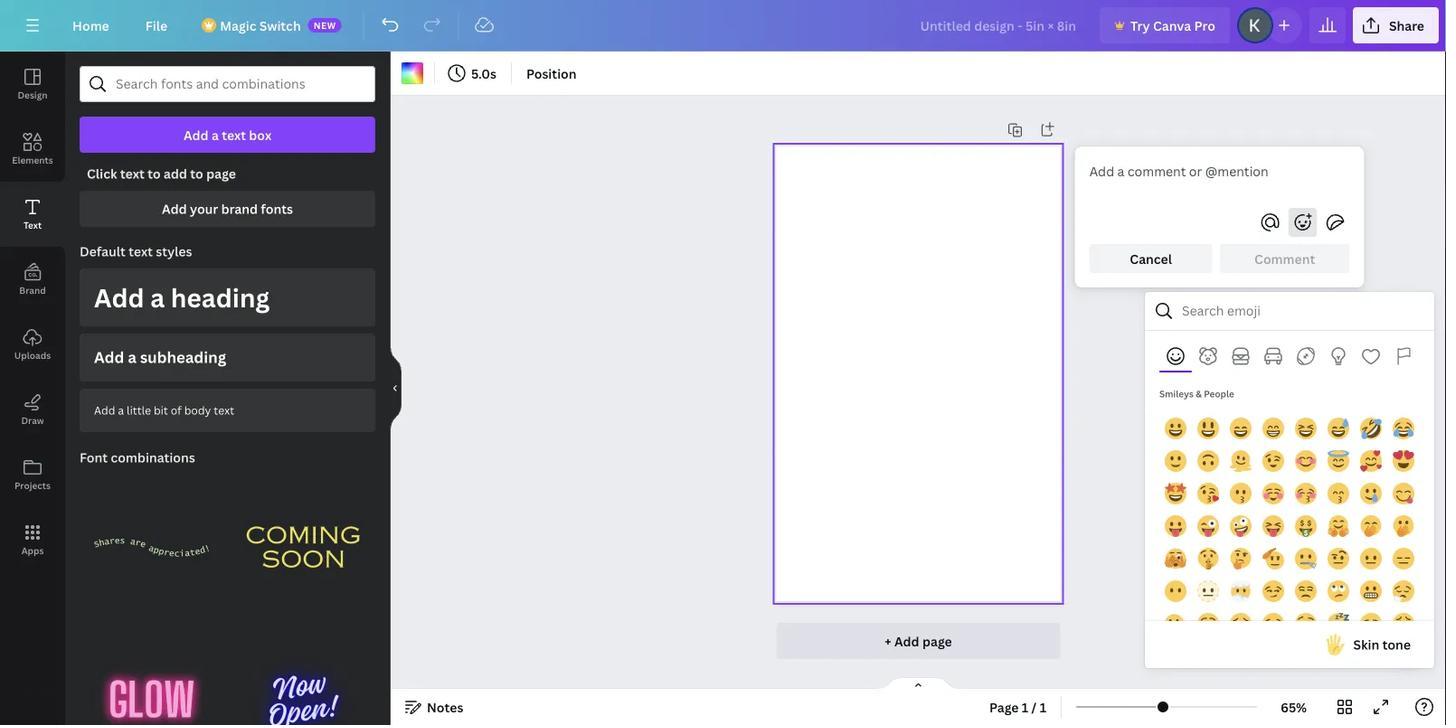 Task type: vqa. For each thing, say whether or not it's contained in the screenshot.
the cancel button
yes



Task type: describe. For each thing, give the bounding box(es) containing it.
2 to from the left
[[190, 165, 203, 182]]

add inside button
[[895, 633, 920, 650]]

skin tone
[[1354, 636, 1411, 654]]

bit
[[154, 403, 168, 418]]

add a subheading button
[[80, 334, 375, 382]]

dotted line face image
[[1198, 581, 1219, 602]]

apps button
[[0, 508, 65, 573]]

skin
[[1354, 636, 1380, 654]]

add for add a heading
[[94, 280, 144, 315]]

neutral face image
[[1361, 548, 1382, 570]]

switch
[[259, 17, 301, 34]]

add for add your brand fonts
[[162, 200, 187, 218]]

home
[[72, 17, 109, 34]]

magic switch
[[220, 17, 301, 34]]

default
[[80, 243, 126, 260]]

uploads button
[[0, 312, 65, 377]]

notes
[[427, 699, 464, 716]]

grinning face with sweat image
[[1328, 418, 1350, 440]]

face with rolling eyes image
[[1328, 581, 1350, 602]]

expressionless face image
[[1393, 548, 1415, 570]]

skin tone button
[[1316, 627, 1420, 663]]

star struck image
[[1165, 483, 1187, 505]]

face in clouds image
[[1230, 581, 1252, 602]]

try canva pro button
[[1100, 7, 1230, 43]]

add a little bit of body text button
[[80, 389, 375, 432]]

magic
[[220, 17, 256, 34]]

cancel
[[1130, 250, 1172, 267]]

projects button
[[0, 442, 65, 508]]

add a subheading
[[94, 347, 226, 368]]

face without mouth image
[[1165, 581, 1187, 602]]

smiling face image
[[1263, 483, 1285, 505]]

comment button
[[1220, 244, 1350, 273]]

zany face image
[[1230, 516, 1252, 537]]

1 to from the left
[[148, 165, 161, 182]]

share button
[[1353, 7, 1439, 43]]

default text styles
[[80, 243, 192, 260]]

add a text box
[[184, 126, 271, 143]]

grinning face with big eyes image
[[1198, 418, 1219, 440]]

+
[[885, 633, 892, 650]]

add a text box button
[[80, 117, 375, 153]]

people
[[1204, 388, 1235, 400]]

zipper-mouth face image
[[1295, 548, 1317, 570]]

beaming face with smiling eyes image
[[1263, 418, 1285, 440]]

&
[[1196, 388, 1202, 400]]

add
[[164, 165, 187, 182]]

try canva pro
[[1131, 17, 1216, 34]]

smiling face with open hands image
[[1328, 516, 1350, 537]]

#ffffff image
[[402, 62, 423, 84]]

text button
[[0, 182, 65, 247]]

font
[[80, 449, 108, 466]]

cancel button
[[1090, 244, 1213, 273]]

a for little
[[118, 403, 124, 418]]

position button
[[519, 59, 584, 88]]

file button
[[131, 7, 182, 43]]

saluting face image
[[1263, 548, 1285, 570]]

try
[[1131, 17, 1150, 34]]

drooling face image
[[1295, 613, 1317, 635]]

65%
[[1281, 699, 1307, 716]]

apps
[[21, 545, 44, 557]]

smiling face with smiling eyes image
[[1295, 451, 1317, 472]]

smiling face with halo image
[[1328, 451, 1350, 472]]

squinting face with tongue image
[[1263, 516, 1285, 537]]

text left styles on the left of the page
[[129, 243, 153, 260]]

text inside add a text box button
[[222, 126, 246, 143]]

body
[[184, 403, 211, 418]]

your
[[190, 200, 218, 218]]

add for add a text box
[[184, 126, 209, 143]]

smiling face with hearts image
[[1361, 451, 1382, 472]]

+ add page
[[885, 633, 952, 650]]

slightly smiling face image
[[1165, 451, 1187, 472]]

brand
[[221, 200, 258, 218]]

relieved face image
[[1198, 613, 1219, 635]]

add for add a subheading
[[94, 347, 124, 368]]

65% button
[[1265, 693, 1323, 722]]

add for add a little bit of body text
[[94, 403, 115, 418]]

of
[[171, 403, 182, 418]]

page 1 / 1
[[990, 699, 1047, 716]]

add a little bit of body text
[[94, 403, 234, 418]]

rolling on the floor laughing image
[[1361, 418, 1382, 440]]

shushing face image
[[1198, 548, 1219, 570]]

face with tongue image
[[1165, 516, 1187, 537]]

sleeping face image
[[1328, 613, 1350, 635]]

a for subheading
[[128, 347, 136, 368]]

kissing face with closed eyes image
[[1295, 483, 1317, 505]]

page inside button
[[923, 633, 952, 650]]

click text to add to page
[[87, 165, 236, 182]]

tone
[[1383, 636, 1411, 654]]

draw button
[[0, 377, 65, 442]]

kissing face image
[[1230, 483, 1252, 505]]



Task type: locate. For each thing, give the bounding box(es) containing it.
upside-down face image
[[1198, 451, 1219, 472]]

face with peeking eye image
[[1165, 548, 1187, 570]]

little
[[127, 403, 151, 418]]

side panel tab list
[[0, 52, 65, 573]]

face with thermometer image
[[1393, 613, 1415, 635]]

0 horizontal spatial page
[[206, 165, 236, 182]]

1 horizontal spatial to
[[190, 165, 203, 182]]

subheading
[[140, 347, 226, 368]]

add up the add
[[184, 126, 209, 143]]

smileys & people
[[1160, 388, 1235, 400]]

file
[[145, 17, 168, 34]]

a for heading
[[150, 280, 165, 315]]

design
[[18, 89, 48, 101]]

to right the add
[[190, 165, 203, 182]]

kissing face with smiling eyes image
[[1328, 483, 1350, 505]]

page up add your brand fonts button
[[206, 165, 236, 182]]

a left box
[[212, 126, 219, 143]]

Design title text field
[[906, 7, 1093, 43]]

uploads
[[14, 349, 51, 361]]

1 horizontal spatial 1
[[1040, 699, 1047, 716]]

combinations
[[111, 449, 195, 466]]

Search emoji search field
[[1182, 294, 1422, 328]]

click
[[87, 165, 117, 182]]

draw
[[21, 414, 44, 427]]

winking face image
[[1263, 451, 1285, 472]]

face exhaling image
[[1393, 581, 1415, 602]]

share
[[1389, 17, 1425, 34]]

5.0s button
[[442, 59, 504, 88]]

canva assistant image
[[1394, 636, 1416, 658]]

smiling face with tear image
[[1361, 483, 1382, 505]]

main menu bar
[[0, 0, 1447, 52]]

face with raised eyebrow image
[[1328, 548, 1350, 570]]

grinning face image
[[1165, 418, 1187, 440]]

font combinations
[[80, 449, 195, 466]]

5.0s
[[471, 65, 497, 82]]

pro
[[1195, 17, 1216, 34]]

face blowing a kiss image
[[1198, 483, 1219, 505]]

add your brand fonts
[[162, 200, 293, 218]]

smileys
[[1160, 388, 1194, 400]]

face with tears of joy image
[[1393, 418, 1415, 440]]

text left box
[[222, 126, 246, 143]]

elements button
[[0, 117, 65, 182]]

fonts
[[261, 200, 293, 218]]

smiling face with heart-eyes image
[[1393, 451, 1415, 472]]

a
[[212, 126, 219, 143], [150, 280, 165, 315], [128, 347, 136, 368], [118, 403, 124, 418]]

page
[[990, 699, 1019, 716]]

lying face image
[[1165, 613, 1187, 635]]

add left subheading
[[94, 347, 124, 368]]

box
[[249, 126, 271, 143]]

face with hand over mouth image
[[1361, 516, 1382, 537]]

face with medical mask image
[[1361, 613, 1382, 635]]

grimacing face image
[[1361, 581, 1382, 602]]

add a heading
[[94, 280, 270, 315]]

text
[[23, 219, 42, 231]]

1 right /
[[1040, 699, 1047, 716]]

add left little
[[94, 403, 115, 418]]

add left your
[[162, 200, 187, 218]]

1 horizontal spatial page
[[923, 633, 952, 650]]

canva
[[1153, 17, 1192, 34]]

home link
[[58, 7, 124, 43]]

to left the add
[[148, 165, 161, 182]]

brand button
[[0, 247, 65, 312]]

a for text
[[212, 126, 219, 143]]

thinking face image
[[1230, 548, 1252, 570]]

/
[[1032, 699, 1037, 716]]

add a heading button
[[80, 269, 375, 327]]

melting face image
[[1230, 451, 1252, 472]]

comment
[[1255, 250, 1316, 267]]

text right body
[[214, 403, 234, 418]]

a down styles on the left of the page
[[150, 280, 165, 315]]

1
[[1022, 699, 1029, 716], [1040, 699, 1047, 716]]

hide image
[[390, 345, 402, 432]]

money-mouth face image
[[1295, 516, 1317, 537]]

2 1 from the left
[[1040, 699, 1047, 716]]

winking face with tongue image
[[1198, 516, 1219, 537]]

+ add page button
[[776, 623, 1061, 659]]

styles
[[156, 243, 192, 260]]

face with open eyes and hand over mouth image
[[1393, 516, 1415, 537]]

heading
[[171, 280, 270, 315]]

0 horizontal spatial 1
[[1022, 699, 1029, 716]]

pensive face image
[[1230, 613, 1252, 635]]

unamused face image
[[1295, 581, 1317, 602]]

show pages image
[[875, 677, 962, 691]]

text inside add a little bit of body text button
[[214, 403, 234, 418]]

position
[[526, 65, 577, 82]]

a left subheading
[[128, 347, 136, 368]]

to
[[148, 165, 161, 182], [190, 165, 203, 182]]

a inside button
[[128, 347, 136, 368]]

grinning face with smiling eyes image
[[1230, 418, 1252, 440]]

add right +
[[895, 633, 920, 650]]

projects
[[14, 479, 51, 492]]

text right 'click'
[[120, 165, 145, 182]]

Comment draft. Add a comment or @mention. text field
[[1090, 161, 1350, 201]]

0 horizontal spatial to
[[148, 165, 161, 182]]

design button
[[0, 52, 65, 117]]

a left little
[[118, 403, 124, 418]]

1 vertical spatial page
[[923, 633, 952, 650]]

1 left /
[[1022, 699, 1029, 716]]

page up show pages image
[[923, 633, 952, 650]]

new
[[314, 19, 336, 31]]

Search fonts and combinations search field
[[116, 67, 339, 101]]

add
[[184, 126, 209, 143], [162, 200, 187, 218], [94, 280, 144, 315], [94, 347, 124, 368], [94, 403, 115, 418], [895, 633, 920, 650]]

add your brand fonts button
[[80, 191, 375, 227]]

brand
[[19, 284, 46, 296]]

sleepy face image
[[1263, 613, 1285, 635]]

add down default
[[94, 280, 144, 315]]

1 1 from the left
[[1022, 699, 1029, 716]]

smirking face image
[[1263, 581, 1285, 602]]

face savoring food image
[[1393, 483, 1415, 505]]

0 vertical spatial page
[[206, 165, 236, 182]]

grinning squinting face image
[[1295, 418, 1317, 440]]

elements
[[12, 154, 53, 166]]

text
[[222, 126, 246, 143], [120, 165, 145, 182], [129, 243, 153, 260], [214, 403, 234, 418]]

page
[[206, 165, 236, 182], [923, 633, 952, 650]]

notes button
[[398, 693, 471, 722]]



